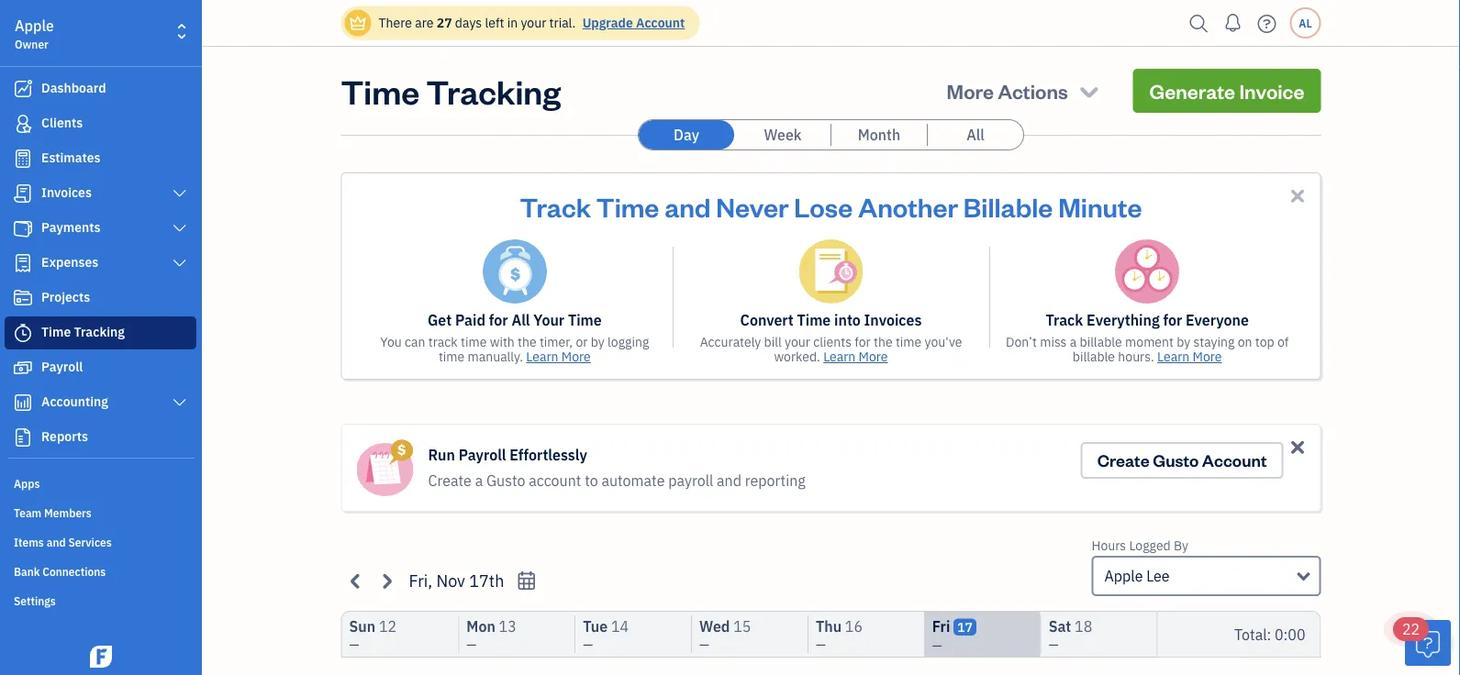 Task type: describe. For each thing, give the bounding box(es) containing it.
you
[[380, 334, 402, 351]]

effortlessly
[[510, 446, 587, 465]]

15
[[734, 617, 751, 637]]

thu
[[816, 617, 842, 637]]

sun 12 —
[[349, 617, 397, 654]]

or
[[576, 334, 588, 351]]

manually.
[[468, 348, 523, 365]]

freshbooks image
[[86, 646, 116, 668]]

there
[[379, 14, 412, 31]]

generate invoice
[[1150, 78, 1305, 104]]

everyone
[[1186, 311, 1249, 330]]

to
[[585, 471, 598, 491]]

apple owner
[[15, 16, 54, 51]]

a inside the don't miss a billable moment by staying on top of billable hours.
[[1070, 334, 1077, 351]]

convert
[[740, 311, 794, 330]]

expense image
[[12, 254, 34, 273]]

items and services
[[14, 535, 112, 550]]

trial.
[[549, 14, 576, 31]]

apple lee button
[[1092, 556, 1321, 597]]

learn more for everyone
[[1158, 348, 1222, 365]]

clients
[[813, 334, 852, 351]]

day
[[674, 125, 699, 145]]

logging
[[608, 334, 649, 351]]

left
[[485, 14, 504, 31]]

generate invoice button
[[1133, 69, 1321, 113]]

by inside you can track time with the timer, or by logging time manually.
[[591, 334, 605, 351]]

bank
[[14, 564, 40, 579]]

apple for owner
[[15, 16, 54, 35]]

day link
[[639, 120, 734, 150]]

gusto inside run payroll effortlessly create a gusto account to automate payroll and reporting
[[486, 471, 525, 491]]

time inside accurately bill your clients for the time you've worked.
[[896, 334, 922, 351]]

search image
[[1184, 10, 1214, 37]]

al button
[[1290, 7, 1321, 39]]

miss
[[1040, 334, 1067, 351]]

payments link
[[5, 212, 196, 245]]

more for get paid for all your time
[[562, 348, 591, 365]]

estimates link
[[5, 142, 196, 175]]

payroll link
[[5, 352, 196, 385]]

in
[[507, 14, 518, 31]]

can
[[405, 334, 425, 351]]

connections
[[42, 564, 106, 579]]

create gusto account button
[[1081, 442, 1284, 479]]

billable down the everything
[[1080, 334, 1122, 351]]

billable
[[964, 189, 1053, 223]]

payroll inside "link"
[[41, 358, 83, 375]]

invoice image
[[12, 184, 34, 203]]

reporting
[[745, 471, 806, 491]]

previous day image
[[346, 571, 367, 592]]

create gusto account
[[1098, 450, 1267, 471]]

bank connections
[[14, 564, 106, 579]]

team members
[[14, 506, 92, 520]]

invoice
[[1239, 78, 1305, 104]]

chart image
[[12, 394, 34, 412]]

billable left hours.
[[1073, 348, 1115, 365]]

actions
[[998, 78, 1068, 104]]

total : 0:00
[[1235, 625, 1306, 644]]

track for track time and never lose another billable minute
[[520, 189, 591, 223]]

wed 15 —
[[699, 617, 751, 654]]

of
[[1278, 334, 1289, 351]]

worked.
[[774, 348, 820, 365]]

— for tue
[[583, 637, 593, 654]]

14
[[611, 617, 629, 637]]

don't miss a billable moment by staying on top of billable hours.
[[1006, 334, 1289, 365]]

accurately bill your clients for the time you've worked.
[[700, 334, 962, 365]]

fri,
[[409, 570, 433, 592]]

account inside button
[[1202, 450, 1267, 471]]

dashboard image
[[12, 80, 34, 98]]

— for sat
[[1049, 637, 1059, 654]]

learn more for invoices
[[823, 348, 888, 365]]

track
[[428, 334, 458, 351]]

apps link
[[5, 469, 196, 497]]

expenses
[[41, 254, 98, 271]]

time tracking link
[[5, 317, 196, 350]]

0 vertical spatial all
[[967, 125, 985, 145]]

1 vertical spatial all
[[512, 311, 530, 330]]

week
[[764, 125, 802, 145]]

payroll
[[668, 471, 713, 491]]

— for wed
[[699, 637, 710, 654]]

your inside accurately bill your clients for the time you've worked.
[[785, 334, 810, 351]]

create inside run payroll effortlessly create a gusto account to automate payroll and reporting
[[428, 471, 472, 491]]

fri
[[932, 617, 950, 637]]

payroll inside run payroll effortlessly create a gusto account to automate payroll and reporting
[[459, 446, 506, 465]]

everything
[[1087, 311, 1160, 330]]

27
[[437, 14, 452, 31]]

owner
[[15, 37, 49, 51]]

al
[[1299, 16, 1312, 30]]

convert time into invoices
[[740, 311, 922, 330]]

settings link
[[5, 587, 196, 614]]

services
[[68, 535, 112, 550]]

tue 14 —
[[583, 617, 629, 654]]

lose
[[794, 189, 853, 223]]

logged
[[1129, 537, 1171, 554]]

learn for everyone
[[1158, 348, 1190, 365]]

timer,
[[540, 334, 573, 351]]

resource center badge image
[[1405, 620, 1451, 666]]

projects
[[41, 289, 90, 306]]

fri 17 —
[[932, 617, 973, 654]]

track for track everything for everyone
[[1046, 311, 1083, 330]]

into
[[834, 311, 861, 330]]

go to help image
[[1252, 10, 1282, 37]]

:
[[1267, 625, 1271, 644]]

1 horizontal spatial invoices
[[864, 311, 922, 330]]

days
[[455, 14, 482, 31]]

convert time into invoices image
[[799, 240, 863, 304]]

estimates
[[41, 149, 101, 166]]

by
[[1174, 537, 1189, 554]]



Task type: vqa. For each thing, say whether or not it's contained in the screenshot.


Task type: locate. For each thing, give the bounding box(es) containing it.
1 horizontal spatial gusto
[[1153, 450, 1199, 471]]

bill
[[764, 334, 782, 351]]

0 vertical spatial account
[[636, 14, 685, 31]]

gusto inside button
[[1153, 450, 1199, 471]]

invoices link
[[5, 177, 196, 210]]

— left 13
[[467, 637, 477, 654]]

all link
[[928, 120, 1023, 150]]

by inside the don't miss a billable moment by staying on top of billable hours.
[[1177, 334, 1191, 351]]

tracking down projects link at the top left of page
[[74, 324, 125, 341]]

invoices right into
[[864, 311, 922, 330]]

— inside sun 12 —
[[349, 637, 359, 654]]

for for all
[[489, 311, 508, 330]]

chevron large down image down "payments" link on the top of page
[[171, 256, 188, 271]]

generate
[[1150, 78, 1236, 104]]

2 horizontal spatial and
[[717, 471, 742, 491]]

accurately
[[700, 334, 761, 351]]

1 horizontal spatial for
[[855, 334, 871, 351]]

chevrondown image
[[1077, 78, 1102, 104]]

create
[[1098, 450, 1150, 471], [428, 471, 472, 491]]

1 vertical spatial invoices
[[864, 311, 922, 330]]

2 the from the left
[[874, 334, 893, 351]]

1 the from the left
[[518, 334, 537, 351]]

the inside you can track time with the timer, or by logging time manually.
[[518, 334, 537, 351]]

1 vertical spatial payroll
[[459, 446, 506, 465]]

the
[[518, 334, 537, 351], [874, 334, 893, 351]]

1 horizontal spatial your
[[785, 334, 810, 351]]

time tracking down projects link at the top left of page
[[41, 324, 125, 341]]

2 horizontal spatial learn more
[[1158, 348, 1222, 365]]

chevron large down image
[[171, 396, 188, 410]]

the for invoices
[[874, 334, 893, 351]]

settings
[[14, 594, 56, 609]]

1 by from the left
[[591, 334, 605, 351]]

and
[[665, 189, 711, 223], [717, 471, 742, 491], [47, 535, 66, 550]]

more actions button
[[930, 69, 1118, 113]]

payroll up accounting
[[41, 358, 83, 375]]

learn more down the your
[[526, 348, 591, 365]]

— for sun
[[349, 637, 359, 654]]

expenses link
[[5, 247, 196, 280]]

clients
[[41, 114, 83, 131]]

and right items
[[47, 535, 66, 550]]

0 horizontal spatial all
[[512, 311, 530, 330]]

1 horizontal spatial all
[[967, 125, 985, 145]]

0 vertical spatial your
[[521, 14, 546, 31]]

0 horizontal spatial the
[[518, 334, 537, 351]]

chevron large down image
[[171, 186, 188, 201], [171, 221, 188, 236], [171, 256, 188, 271]]

month
[[858, 125, 901, 145]]

month link
[[832, 120, 927, 150]]

1 horizontal spatial create
[[1098, 450, 1150, 471]]

get
[[428, 311, 452, 330]]

1 learn from the left
[[526, 348, 559, 365]]

1 vertical spatial apple
[[1105, 567, 1143, 586]]

members
[[44, 506, 92, 520]]

0 horizontal spatial and
[[47, 535, 66, 550]]

the right the clients
[[874, 334, 893, 351]]

0 horizontal spatial payroll
[[41, 358, 83, 375]]

— left 12
[[349, 637, 359, 654]]

more for track everything for everyone
[[1193, 348, 1222, 365]]

billable
[[1080, 334, 1122, 351], [1073, 348, 1115, 365]]

accounting
[[41, 393, 108, 410]]

0 vertical spatial time tracking
[[341, 69, 561, 112]]

— left the 16
[[816, 637, 826, 654]]

fri, nov 17th
[[409, 570, 504, 592]]

track up get paid for all your time image at top left
[[520, 189, 591, 223]]

track
[[520, 189, 591, 223], [1046, 311, 1083, 330]]

track time and never lose another billable minute
[[520, 189, 1142, 223]]

1 horizontal spatial by
[[1177, 334, 1191, 351]]

hours logged by
[[1092, 537, 1189, 554]]

gusto up 'by'
[[1153, 450, 1199, 471]]

1 horizontal spatial account
[[1202, 450, 1267, 471]]

chevron large down image up "payments" link on the top of page
[[171, 186, 188, 201]]

0 horizontal spatial tracking
[[74, 324, 125, 341]]

and inside run payroll effortlessly create a gusto account to automate payroll and reporting
[[717, 471, 742, 491]]

with
[[490, 334, 515, 351]]

all left the your
[[512, 311, 530, 330]]

2 learn from the left
[[823, 348, 856, 365]]

chevron large down image for expenses
[[171, 256, 188, 271]]

time down 'get'
[[439, 348, 465, 365]]

by
[[591, 334, 605, 351], [1177, 334, 1191, 351]]

— inside the wed 15 —
[[699, 637, 710, 654]]

mon 13 —
[[467, 617, 517, 654]]

0 vertical spatial payroll
[[41, 358, 83, 375]]

chevron large down image up expenses link
[[171, 221, 188, 236]]

invoices inside main element
[[41, 184, 92, 201]]

your
[[521, 14, 546, 31], [785, 334, 810, 351]]

— inside the mon 13 —
[[467, 637, 477, 654]]

— down fri
[[932, 637, 942, 654]]

0 horizontal spatial by
[[591, 334, 605, 351]]

1 vertical spatial a
[[475, 471, 483, 491]]

learn more down "everyone"
[[1158, 348, 1222, 365]]

never
[[716, 189, 789, 223]]

more actions
[[947, 78, 1068, 104]]

more for convert time into invoices
[[859, 348, 888, 365]]

hours
[[1092, 537, 1126, 554]]

13
[[499, 617, 517, 637]]

notifications image
[[1218, 5, 1248, 41]]

for up with
[[489, 311, 508, 330]]

wed
[[699, 617, 730, 637]]

1 horizontal spatial track
[[1046, 311, 1083, 330]]

invoices up payments
[[41, 184, 92, 201]]

time left you've
[[896, 334, 922, 351]]

0 horizontal spatial time tracking
[[41, 324, 125, 341]]

and right 'payroll'
[[717, 471, 742, 491]]

report image
[[12, 429, 34, 447]]

account
[[529, 471, 581, 491]]

1 horizontal spatial and
[[665, 189, 711, 223]]

apple lee
[[1105, 567, 1170, 586]]

2 vertical spatial and
[[47, 535, 66, 550]]

tracking inside main element
[[74, 324, 125, 341]]

22
[[1402, 620, 1420, 639]]

next day image
[[376, 571, 397, 592]]

clients link
[[5, 107, 196, 140]]

team
[[14, 506, 42, 520]]

crown image
[[348, 13, 368, 33]]

upgrade
[[583, 14, 633, 31]]

0 horizontal spatial apple
[[15, 16, 54, 35]]

a right the 'miss'
[[1070, 334, 1077, 351]]

1 learn more from the left
[[526, 348, 591, 365]]

accounting link
[[5, 386, 196, 419]]

0 horizontal spatial gusto
[[486, 471, 525, 491]]

tue
[[583, 617, 608, 637]]

the inside accurately bill your clients for the time you've worked.
[[874, 334, 893, 351]]

— for thu
[[816, 637, 826, 654]]

16
[[845, 617, 863, 637]]

learn for all
[[526, 348, 559, 365]]

learn down into
[[823, 348, 856, 365]]

— for fri
[[932, 637, 942, 654]]

1 horizontal spatial learn
[[823, 348, 856, 365]]

for for everyone
[[1163, 311, 1182, 330]]

apple inside main element
[[15, 16, 54, 35]]

apple down the hours
[[1105, 567, 1143, 586]]

tracking down "left"
[[426, 69, 561, 112]]

invoices
[[41, 184, 92, 201], [864, 311, 922, 330]]

for inside accurately bill your clients for the time you've worked.
[[855, 334, 871, 351]]

1 horizontal spatial the
[[874, 334, 893, 351]]

for up moment
[[1163, 311, 1182, 330]]

1 horizontal spatial learn more
[[823, 348, 888, 365]]

3 chevron large down image from the top
[[171, 256, 188, 271]]

— inside sat 18 —
[[1049, 637, 1059, 654]]

1 horizontal spatial a
[[1070, 334, 1077, 351]]

2 chevron large down image from the top
[[171, 221, 188, 236]]

nov
[[436, 570, 465, 592]]

1 horizontal spatial payroll
[[459, 446, 506, 465]]

a left account
[[475, 471, 483, 491]]

1 vertical spatial your
[[785, 334, 810, 351]]

learn more for all
[[526, 348, 591, 365]]

more down "everyone"
[[1193, 348, 1222, 365]]

payments
[[41, 219, 101, 236]]

your right in
[[521, 14, 546, 31]]

learn down the your
[[526, 348, 559, 365]]

staying
[[1194, 334, 1235, 351]]

the for all
[[518, 334, 537, 351]]

payment image
[[12, 219, 34, 238]]

more down the your
[[562, 348, 591, 365]]

chevron large down image for invoices
[[171, 186, 188, 201]]

0 horizontal spatial a
[[475, 471, 483, 491]]

track up the 'miss'
[[1046, 311, 1083, 330]]

moment
[[1125, 334, 1174, 351]]

0 horizontal spatial invoices
[[41, 184, 92, 201]]

main element
[[0, 0, 248, 676]]

1 vertical spatial chevron large down image
[[171, 221, 188, 236]]

0 vertical spatial a
[[1070, 334, 1077, 351]]

— for mon
[[467, 637, 477, 654]]

payroll
[[41, 358, 83, 375], [459, 446, 506, 465]]

apple for lee
[[1105, 567, 1143, 586]]

get paid for all your time image
[[483, 240, 547, 304]]

2 horizontal spatial learn
[[1158, 348, 1190, 365]]

money image
[[12, 359, 34, 377]]

time tracking down 27
[[341, 69, 561, 112]]

2 learn more from the left
[[823, 348, 888, 365]]

on
[[1238, 334, 1252, 351]]

week link
[[735, 120, 831, 150]]

0 vertical spatial tracking
[[426, 69, 561, 112]]

client image
[[12, 115, 34, 133]]

close image
[[1287, 185, 1308, 207], [1287, 437, 1308, 458]]

upgrade account link
[[579, 14, 685, 31]]

0 vertical spatial and
[[665, 189, 711, 223]]

a inside run payroll effortlessly create a gusto account to automate payroll and reporting
[[475, 471, 483, 491]]

0 vertical spatial chevron large down image
[[171, 186, 188, 201]]

hours.
[[1118, 348, 1154, 365]]

0 horizontal spatial learn more
[[526, 348, 591, 365]]

— inside 'tue 14 —'
[[583, 637, 593, 654]]

timer image
[[12, 324, 34, 342]]

items
[[14, 535, 44, 550]]

1 vertical spatial track
[[1046, 311, 1083, 330]]

0 horizontal spatial learn
[[526, 348, 559, 365]]

— left 18
[[1049, 637, 1059, 654]]

apps
[[14, 476, 40, 491]]

don't
[[1006, 334, 1037, 351]]

apple up owner
[[15, 16, 54, 35]]

time tracking
[[341, 69, 561, 112], [41, 324, 125, 341]]

0 vertical spatial track
[[520, 189, 591, 223]]

1 vertical spatial close image
[[1287, 437, 1308, 458]]

more
[[947, 78, 994, 104], [562, 348, 591, 365], [859, 348, 888, 365], [1193, 348, 1222, 365]]

3 learn from the left
[[1158, 348, 1190, 365]]

0 vertical spatial apple
[[15, 16, 54, 35]]

choose a date image
[[516, 570, 537, 592]]

1 close image from the top
[[1287, 185, 1308, 207]]

1 vertical spatial tracking
[[74, 324, 125, 341]]

your right bill
[[785, 334, 810, 351]]

0 horizontal spatial account
[[636, 14, 685, 31]]

bank connections link
[[5, 557, 196, 585]]

1 chevron large down image from the top
[[171, 186, 188, 201]]

1 vertical spatial account
[[1202, 450, 1267, 471]]

— inside fri 17 —
[[932, 637, 942, 654]]

1 vertical spatial and
[[717, 471, 742, 491]]

the right with
[[518, 334, 537, 351]]

1 horizontal spatial tracking
[[426, 69, 561, 112]]

dashboard link
[[5, 73, 196, 106]]

2 by from the left
[[1177, 334, 1191, 351]]

time tracking inside main element
[[41, 324, 125, 341]]

0 vertical spatial close image
[[1287, 185, 1308, 207]]

0 vertical spatial invoices
[[41, 184, 92, 201]]

payroll right run
[[459, 446, 506, 465]]

0 horizontal spatial create
[[428, 471, 472, 491]]

3 learn more from the left
[[1158, 348, 1222, 365]]

— inside thu 16 —
[[816, 637, 826, 654]]

22 button
[[1393, 618, 1451, 666]]

17
[[957, 619, 973, 636]]

2 close image from the top
[[1287, 437, 1308, 458]]

track everything for everyone image
[[1115, 240, 1180, 304]]

and left never
[[665, 189, 711, 223]]

1 horizontal spatial apple
[[1105, 567, 1143, 586]]

more right the clients
[[859, 348, 888, 365]]

project image
[[12, 289, 34, 307]]

sat
[[1049, 617, 1071, 637]]

create up the hours
[[1098, 450, 1150, 471]]

create inside button
[[1098, 450, 1150, 471]]

more inside dropdown button
[[947, 78, 994, 104]]

— left 14
[[583, 637, 593, 654]]

are
[[415, 14, 434, 31]]

— left 15
[[699, 637, 710, 654]]

0 horizontal spatial track
[[520, 189, 591, 223]]

2 horizontal spatial for
[[1163, 311, 1182, 330]]

total
[[1235, 625, 1267, 644]]

create down run
[[428, 471, 472, 491]]

gusto left account
[[486, 471, 525, 491]]

automate
[[602, 471, 665, 491]]

estimate image
[[12, 150, 34, 168]]

paid
[[455, 311, 486, 330]]

1 horizontal spatial time tracking
[[341, 69, 561, 112]]

team members link
[[5, 498, 196, 526]]

get paid for all your time
[[428, 311, 602, 330]]

apple inside 'dropdown button'
[[1105, 567, 1143, 586]]

by left staying
[[1177, 334, 1191, 351]]

17th
[[469, 570, 504, 592]]

time inside main element
[[41, 324, 71, 341]]

0 horizontal spatial for
[[489, 311, 508, 330]]

2 vertical spatial chevron large down image
[[171, 256, 188, 271]]

and inside main element
[[47, 535, 66, 550]]

there are 27 days left in your trial. upgrade account
[[379, 14, 685, 31]]

for down into
[[855, 334, 871, 351]]

projects link
[[5, 282, 196, 315]]

learn more down into
[[823, 348, 888, 365]]

more up 'all' link
[[947, 78, 994, 104]]

time down paid
[[461, 334, 487, 351]]

all down more actions
[[967, 125, 985, 145]]

learn for invoices
[[823, 348, 856, 365]]

learn right hours.
[[1158, 348, 1190, 365]]

by right or
[[591, 334, 605, 351]]

chevron large down image for payments
[[171, 221, 188, 236]]

0 horizontal spatial your
[[521, 14, 546, 31]]

1 vertical spatial time tracking
[[41, 324, 125, 341]]



